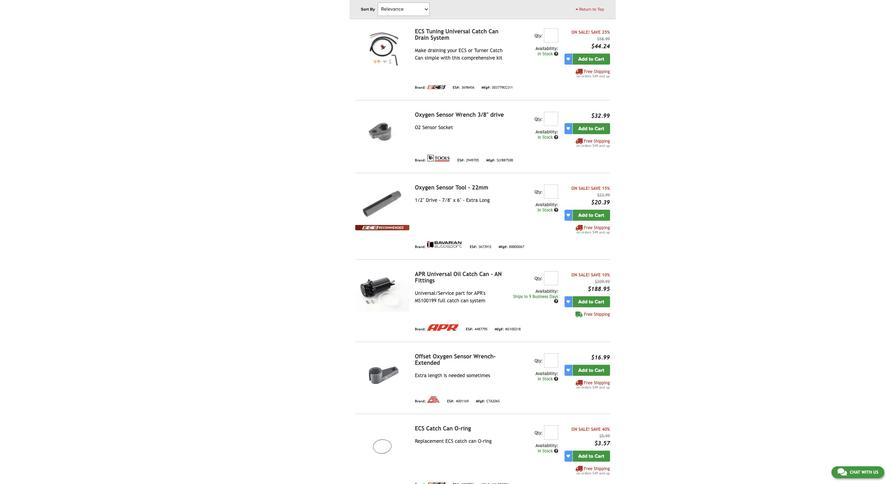 Task type: vqa. For each thing, say whether or not it's contained in the screenshot.
the Bav Auto Tools - Corporate Logo
yes



Task type: describe. For each thing, give the bounding box(es) containing it.
and for $20.39
[[599, 231, 605, 234]]

tool
[[456, 184, 466, 191]]

- right tool in the right top of the page
[[468, 184, 470, 191]]

an
[[495, 271, 502, 278]]

$20.39
[[591, 199, 610, 206]]

mfg#: for apr universal oil catch can - an fittings
[[495, 328, 504, 332]]

5 free from the top
[[584, 381, 593, 386]]

add to cart for $44.24
[[578, 56, 604, 62]]

apr universal oil catch can - an fittings
[[415, 271, 502, 284]]

ecs tuning universal catch can drain system link
[[415, 28, 499, 41]]

system
[[470, 298, 485, 304]]

question circle image for on sale!                         save 40%
[[554, 449, 558, 454]]

25%
[[602, 30, 610, 35]]

draining
[[428, 48, 446, 53]]

ecs inside ecs tuning universal catch can drain system
[[415, 28, 425, 35]]

es#: 4487795
[[466, 328, 488, 332]]

9
[[529, 294, 531, 299]]

o2 sensor socket
[[415, 125, 453, 130]]

brand: for oxygen sensor wrench 3/8" drive
[[415, 159, 426, 163]]

ms100218
[[505, 328, 521, 332]]

qty: for on sale!                         save 25%
[[535, 33, 543, 38]]

es#: for universal
[[453, 86, 460, 90]]

offset oxygen sensor wrench- extended link
[[415, 353, 496, 367]]

mfg#: for ecs tuning universal catch can drain system
[[482, 86, 491, 90]]

mfg#: for oxygen sensor wrench 3/8" drive
[[486, 159, 495, 163]]

on for $3.57
[[571, 427, 577, 432]]

availability: for on sale!                         save 25%
[[536, 46, 558, 51]]

$188.95
[[588, 286, 610, 293]]

universal inside apr universal oil catch can - an fittings
[[427, 271, 452, 278]]

brand: for offset oxygen sensor wrench- extended
[[415, 400, 426, 404]]

availability: for on sale!                         save 40%
[[536, 444, 558, 449]]

o2
[[415, 125, 421, 130]]

0 horizontal spatial o-
[[455, 426, 461, 432]]

can inside universal/service part for apr's ms100199 full catch can system
[[461, 298, 469, 304]]

4 up from the top
[[606, 386, 610, 390]]

1 brand: from the top
[[415, 2, 426, 6]]

can inside ecs tuning universal catch can drain system
[[489, 28, 499, 35]]

3673912
[[479, 245, 492, 249]]

1/2" drive - 7/8" x 6" - extra long
[[415, 197, 490, 203]]

cart for $44.24
[[595, 56, 604, 62]]

catch inside make draining your ecs or turner catch can simple with this comprehensive kit
[[490, 48, 503, 53]]

mfg#: b8800067
[[499, 245, 524, 249]]

ships
[[513, 294, 523, 299]]

es#: 4001169
[[447, 400, 469, 404]]

on for $3.57
[[576, 472, 580, 476]]

5 shipping from the top
[[594, 381, 610, 386]]

on sale!                         save 40% $5.99 $3.57
[[571, 427, 610, 447]]

return to top link
[[576, 6, 604, 12]]

2 on from the top
[[576, 144, 580, 148]]

es#: for wrench
[[457, 159, 465, 163]]

6"
[[457, 197, 461, 203]]

can up replacement ecs catch can o-ring
[[443, 426, 453, 432]]

caret up image
[[576, 7, 578, 11]]

return
[[579, 7, 592, 12]]

can inside apr universal oil catch can - an fittings
[[479, 271, 489, 278]]

6 shipping from the top
[[594, 467, 610, 472]]

return to top
[[578, 7, 604, 12]]

es#: 2949705
[[457, 159, 479, 163]]

ecs down the ecs catch can o-ring
[[445, 439, 453, 444]]

cart for $188.95
[[595, 299, 604, 305]]

1 horizontal spatial o-
[[478, 439, 483, 444]]

cta2065
[[486, 400, 500, 404]]

qty: for $32.99
[[535, 117, 543, 122]]

4001169
[[456, 400, 469, 404]]

cart for $20.39
[[595, 212, 604, 218]]

apr - corporate logo image
[[427, 325, 459, 331]]

chat with us link
[[831, 467, 884, 479]]

- left 7/8"
[[439, 197, 441, 203]]

with inside make draining your ecs or turner catch can simple with this comprehensive kit
[[441, 55, 451, 61]]

es#3673912 - b8800067 - oxygen sensor tool - 22mm - 1/2" drive - 7/8" x 6" - extra long - bav auto tools - audi bmw volkswagen mercedes benz mini porsche image
[[355, 185, 409, 225]]

and for $3.57
[[599, 472, 605, 476]]

extended
[[415, 360, 440, 367]]

kit
[[497, 55, 502, 61]]

tuning
[[426, 28, 444, 35]]

up for $20.39
[[606, 231, 610, 234]]

stock for $16.99
[[542, 377, 553, 382]]

long
[[479, 197, 490, 203]]

add to wish list image for $32.99
[[567, 127, 570, 130]]

top
[[597, 7, 604, 12]]

question circle image for $20.39
[[554, 208, 558, 212]]

$58.99
[[597, 36, 610, 41]]

mfg#: ms100218
[[495, 328, 521, 332]]

add to cart for $3.57
[[578, 454, 604, 460]]

free shipping on orders $49 and up for $20.39
[[576, 226, 610, 234]]

$49 for $3.57
[[592, 472, 598, 476]]

2 free from the top
[[584, 139, 593, 144]]

drive
[[426, 197, 437, 203]]

ecs tuning recommends this product. image
[[355, 225, 409, 231]]

socket
[[438, 125, 453, 130]]

4 $49 from the top
[[592, 386, 598, 390]]

2 and from the top
[[599, 144, 605, 148]]

$23.99
[[597, 193, 610, 198]]

on sale!                         save 10% $209.99 $188.95
[[571, 273, 610, 293]]

sale! for $20.39
[[579, 186, 590, 191]]

days
[[550, 294, 558, 299]]

$49 for $20.39
[[592, 231, 598, 234]]

system
[[431, 34, 449, 41]]

oxygen sensor tool - 22mm link
[[415, 184, 488, 191]]

x
[[453, 197, 456, 203]]

chat
[[850, 470, 860, 475]]

add to wish list image for $44.24
[[567, 57, 570, 61]]

1 vertical spatial can
[[469, 439, 476, 444]]

can inside make draining your ecs or turner catch can simple with this comprehensive kit
[[415, 55, 423, 61]]

add to wish list image for $20.39
[[567, 214, 570, 217]]

sensor inside offset oxygen sensor wrench- extended
[[454, 353, 472, 360]]

4 and from the top
[[599, 386, 605, 390]]

offset oxygen sensor wrench- extended
[[415, 353, 496, 367]]

$3.57
[[595, 441, 610, 447]]

in stock for $16.99
[[538, 377, 554, 382]]

universal/service part for apr's ms100199 full catch can system
[[415, 291, 486, 304]]

apr's
[[474, 291, 486, 296]]

ships in 9 business days
[[513, 294, 558, 299]]

6 free from the top
[[584, 467, 593, 472]]

3698456
[[461, 86, 475, 90]]

wrench
[[456, 111, 476, 118]]

es#: for sensor
[[447, 400, 454, 404]]

extra length is needed sometimes
[[415, 373, 490, 379]]

1 free from the top
[[584, 69, 593, 74]]

2949705
[[466, 159, 479, 163]]

qty: for on sale!                         save 40%
[[535, 431, 543, 436]]

4 free shipping on orders $49 and up from the top
[[576, 381, 610, 390]]

replacement ecs catch can o-ring
[[415, 439, 492, 444]]

on for $20.39
[[571, 186, 577, 191]]

availability: for $16.99
[[536, 372, 558, 377]]

brand: for apr universal oil catch can - an fittings
[[415, 328, 426, 332]]

es#3097721 - n1.50x051 - ecs catch can o-ring - replacement ecs catch can o-ring - ecs - audi bmw volkswagen mini image
[[355, 426, 409, 466]]

2 ecs - corporate logo image from the top
[[427, 483, 446, 485]]

oxygen sensor wrench 3/8" drive
[[415, 111, 504, 118]]

wrench-
[[474, 353, 496, 360]]

b8800067
[[509, 245, 524, 249]]

catch inside apr universal oil catch can - an fittings
[[463, 271, 478, 278]]

add to cart button for $3.57
[[573, 451, 610, 462]]

make draining your ecs or turner catch can simple with this comprehensive kit
[[415, 48, 503, 61]]

sometimes
[[467, 373, 490, 379]]

question circle image for $16.99
[[554, 377, 558, 382]]

add to cart button for $20.39
[[573, 210, 610, 221]]

add for $3.57
[[578, 454, 588, 460]]

4 shipping from the top
[[594, 312, 610, 317]]

in stock for on sale!                         save 40%
[[538, 449, 554, 454]]

es#: for oil
[[466, 328, 473, 332]]

1 vertical spatial extra
[[415, 373, 427, 379]]

4487795
[[475, 328, 488, 332]]

es#: 3698456
[[453, 86, 475, 90]]

2 up from the top
[[606, 144, 610, 148]]

4 on from the top
[[576, 386, 580, 390]]

40%
[[602, 427, 610, 432]]

22mm
[[472, 184, 488, 191]]

availability: for on sale!                         save 10%
[[536, 289, 558, 294]]

add to wish list image for $3.57
[[567, 455, 570, 458]]

add to wish list image for $16.99
[[567, 369, 570, 372]]

simple
[[425, 55, 439, 61]]

2 add to wish list image from the top
[[567, 300, 570, 304]]

question circle image for $188.95
[[554, 300, 558, 304]]

003779ecs11
[[492, 86, 513, 90]]

availability: for $32.99
[[536, 130, 558, 135]]

ecs inside make draining your ecs or turner catch can simple with this comprehensive kit
[[459, 48, 467, 53]]

5 add from the top
[[578, 368, 588, 374]]

3/8"
[[478, 111, 489, 118]]

offset
[[415, 353, 431, 360]]

comprehensive
[[462, 55, 495, 61]]

drive
[[490, 111, 504, 118]]

5 cart from the top
[[595, 368, 604, 374]]

full
[[438, 298, 445, 304]]

1/2"
[[415, 197, 424, 203]]

catch up replacement at the bottom of page
[[426, 426, 441, 432]]

4 orders from the top
[[581, 386, 591, 390]]

make
[[415, 48, 426, 53]]

turner
[[474, 48, 488, 53]]

0 vertical spatial ring
[[461, 426, 471, 432]]

length
[[428, 373, 442, 379]]

catch inside ecs tuning universal catch can drain system
[[472, 28, 487, 35]]

es#4001169 - cta2065 - offset oxygen sensor wrench- extended - extra length is needed sometimes - cta tools - audi bmw volkswagen mercedes benz mini porsche image
[[355, 354, 409, 394]]

ms100199
[[415, 298, 436, 304]]

this
[[452, 55, 460, 61]]

up for $3.57
[[606, 472, 610, 476]]

3 free from the top
[[584, 226, 593, 231]]



Task type: locate. For each thing, give the bounding box(es) containing it.
save inside "on sale!                         save 40% $5.99 $3.57"
[[591, 427, 601, 432]]

can up kit
[[489, 28, 499, 35]]

mfg#: cta2065
[[476, 400, 500, 404]]

es#2949705 - sly88750b - oxygen sensor wrench 3/8" drive - o2 sensor socket - schley - audi volkswagen mercedes benz mini image
[[355, 112, 409, 152]]

in stock for $32.99
[[538, 135, 554, 140]]

replacement
[[415, 439, 444, 444]]

mfg#: left b8800067
[[499, 245, 508, 249]]

shipping
[[594, 69, 610, 74], [594, 139, 610, 144], [594, 226, 610, 231], [594, 312, 610, 317], [594, 381, 610, 386], [594, 467, 610, 472]]

stock for on sale!                         save 40%
[[542, 449, 553, 454]]

es#: left 2949705
[[457, 159, 465, 163]]

mfg#: left ms100218
[[495, 328, 504, 332]]

question circle image for on sale!                         save 25%
[[554, 52, 558, 56]]

6 qty: from the top
[[535, 431, 543, 436]]

1 vertical spatial catch
[[455, 439, 467, 444]]

3 on from the top
[[576, 231, 580, 234]]

brand: left the "bosch - corporate logo"
[[415, 2, 426, 6]]

2 stock from the top
[[542, 135, 553, 140]]

es#: 3673912
[[470, 245, 492, 249]]

on for $44.24
[[571, 30, 577, 35]]

0 vertical spatial extra
[[466, 197, 478, 203]]

to down $44.24
[[589, 56, 593, 62]]

oxygen inside offset oxygen sensor wrench- extended
[[433, 353, 452, 360]]

chat with us
[[850, 470, 878, 475]]

1 vertical spatial o-
[[478, 439, 483, 444]]

add to cart button down $44.24
[[573, 54, 610, 65]]

extra down extended
[[415, 373, 427, 379]]

to for 5th "add to cart" button from the top of the page
[[589, 368, 593, 374]]

can down ecs catch can o-ring link
[[469, 439, 476, 444]]

drain
[[415, 34, 429, 41]]

sale! inside on sale!                         save 10% $209.99 $188.95
[[579, 273, 590, 278]]

mfg#: left 003779ecs11
[[482, 86, 491, 90]]

catch down part
[[447, 298, 459, 304]]

3 cart from the top
[[595, 212, 604, 218]]

4 free from the top
[[584, 312, 593, 317]]

up down '$3.57'
[[606, 472, 610, 476]]

- right 6"
[[463, 197, 465, 203]]

on sale!                         save 15% $23.99 $20.39
[[571, 186, 610, 206]]

4 qty: from the top
[[535, 276, 543, 281]]

mfg#: for offset oxygen sensor wrench- extended
[[476, 400, 485, 404]]

availability: for on sale!                         save 15%
[[536, 202, 558, 207]]

1 vertical spatial ring
[[483, 439, 492, 444]]

es#:
[[453, 86, 460, 90], [457, 159, 465, 163], [470, 245, 477, 249], [466, 328, 473, 332], [447, 400, 454, 404]]

to for 5th "add to cart" button from the bottom
[[589, 126, 593, 132]]

free down $188.95 on the right bottom of page
[[584, 312, 593, 317]]

4 availability: from the top
[[536, 289, 558, 294]]

6 add to cart button from the top
[[573, 451, 610, 462]]

3 add from the top
[[578, 212, 588, 218]]

1 horizontal spatial ring
[[483, 439, 492, 444]]

5 stock from the top
[[542, 449, 553, 454]]

2 save from the top
[[591, 186, 601, 191]]

free shipping on orders $49 and up for $44.24
[[576, 69, 610, 78]]

for
[[466, 291, 473, 296]]

catch inside universal/service part for apr's ms100199 full catch can system
[[447, 298, 459, 304]]

save up $209.99
[[591, 273, 601, 278]]

1 horizontal spatial with
[[862, 470, 872, 475]]

cart down the '$20.39'
[[595, 212, 604, 218]]

free down the '$20.39'
[[584, 226, 593, 231]]

bav auto tools - corporate logo image
[[427, 242, 463, 249]]

free shipping on orders $49 and up down the '$20.39'
[[576, 226, 610, 234]]

save inside the on sale!                         save 25% $58.99 $44.24
[[591, 30, 601, 35]]

4 stock from the top
[[542, 377, 553, 382]]

$44.24
[[591, 43, 610, 50]]

orders
[[581, 74, 591, 78], [581, 144, 591, 148], [581, 231, 591, 234], [581, 386, 591, 390], [581, 472, 591, 476]]

cart down "$32.99" at the right
[[595, 126, 604, 132]]

1 up from the top
[[606, 74, 610, 78]]

3 question circle image from the top
[[554, 377, 558, 382]]

add to wish list image
[[567, 127, 570, 130], [567, 300, 570, 304], [567, 369, 570, 372]]

$209.99
[[595, 280, 610, 285]]

10%
[[602, 273, 610, 278]]

3 in from the top
[[538, 208, 541, 213]]

1 orders from the top
[[581, 74, 591, 78]]

stock
[[542, 51, 553, 56], [542, 135, 553, 140], [542, 208, 553, 213], [542, 377, 553, 382], [542, 449, 553, 454]]

cart down $44.24
[[595, 56, 604, 62]]

sale! left 15%
[[579, 186, 590, 191]]

4 on from the top
[[571, 427, 577, 432]]

can
[[461, 298, 469, 304], [469, 439, 476, 444]]

15%
[[602, 186, 610, 191]]

1 horizontal spatial extra
[[466, 197, 478, 203]]

to for $44.24 "add to cart" button
[[589, 56, 593, 62]]

4 add to cart from the top
[[578, 299, 604, 305]]

sensor for socket
[[422, 125, 437, 130]]

in for $32.99
[[538, 135, 541, 140]]

6 availability: from the top
[[536, 444, 558, 449]]

catch right oil
[[463, 271, 478, 278]]

ecs - corporate logo image
[[427, 85, 446, 89], [427, 483, 446, 485]]

on inside "on sale!                         save 40% $5.99 $3.57"
[[571, 427, 577, 432]]

add to cart button down '$3.57'
[[573, 451, 610, 462]]

add to wish list image
[[567, 57, 570, 61], [567, 214, 570, 217], [567, 455, 570, 458]]

0 vertical spatial with
[[441, 55, 451, 61]]

4 question circle image from the top
[[554, 449, 558, 454]]

1 vertical spatial oxygen
[[415, 184, 435, 191]]

save for $188.95
[[591, 273, 601, 278]]

oxygen
[[415, 111, 435, 118], [415, 184, 435, 191], [433, 353, 452, 360]]

0 vertical spatial can
[[461, 298, 469, 304]]

add to cart button
[[573, 54, 610, 65], [573, 123, 610, 134], [573, 210, 610, 221], [573, 297, 610, 308], [573, 365, 610, 376], [573, 451, 610, 462]]

free shipping on orders $49 and up for $3.57
[[576, 467, 610, 476]]

None number field
[[544, 28, 558, 43], [544, 112, 558, 126], [544, 185, 558, 199], [544, 271, 558, 286], [544, 354, 558, 368], [544, 426, 558, 440], [544, 28, 558, 43], [544, 112, 558, 126], [544, 185, 558, 199], [544, 271, 558, 286], [544, 354, 558, 368], [544, 426, 558, 440]]

6 add from the top
[[578, 454, 588, 460]]

in for on sale!                         save 40%
[[538, 449, 541, 454]]

to for "add to cart" button associated with $3.57
[[589, 454, 593, 460]]

5 on from the top
[[576, 472, 580, 476]]

on for $20.39
[[576, 231, 580, 234]]

- left an on the bottom of the page
[[491, 271, 493, 278]]

2 in from the top
[[538, 135, 541, 140]]

to down $16.99
[[589, 368, 593, 374]]

add to cart down "$32.99" at the right
[[578, 126, 604, 132]]

1 vertical spatial add to wish list image
[[567, 300, 570, 304]]

3 orders from the top
[[581, 231, 591, 234]]

add for $188.95
[[578, 299, 588, 305]]

schley - corporate logo image
[[427, 155, 450, 162]]

oxygen for oxygen sensor wrench 3/8" drive
[[415, 111, 435, 118]]

sale! inside the on sale!                         save 25% $58.99 $44.24
[[579, 30, 590, 35]]

mfg#:
[[482, 86, 491, 90], [486, 159, 495, 163], [499, 245, 508, 249], [495, 328, 504, 332], [476, 400, 485, 404]]

1 add from the top
[[578, 56, 588, 62]]

on inside on sale!                         save 10% $209.99 $188.95
[[571, 273, 577, 278]]

brand: for ecs tuning universal catch can drain system
[[415, 86, 426, 90]]

oxygen up is
[[433, 353, 452, 360]]

add to cart button for $44.24
[[573, 54, 610, 65]]

up for $44.24
[[606, 74, 610, 78]]

sensor for tool
[[436, 184, 454, 191]]

3 qty: from the top
[[535, 190, 543, 195]]

ecs tuning universal catch can drain system
[[415, 28, 499, 41]]

1 and from the top
[[599, 74, 605, 78]]

1 free shipping on orders $49 and up from the top
[[576, 69, 610, 78]]

0 vertical spatial add to wish list image
[[567, 127, 570, 130]]

sensor for wrench
[[436, 111, 454, 118]]

1 vertical spatial ecs - corporate logo image
[[427, 483, 446, 485]]

3 in stock from the top
[[538, 208, 554, 213]]

qty: for $16.99
[[535, 359, 543, 364]]

sort by
[[361, 7, 375, 12]]

cart down $188.95 on the right bottom of page
[[595, 299, 604, 305]]

business
[[533, 294, 548, 299]]

3 $49 from the top
[[592, 231, 598, 234]]

1 vertical spatial universal
[[427, 271, 452, 278]]

3 shipping from the top
[[594, 226, 610, 231]]

stock for on sale!                         save 15%
[[542, 208, 553, 213]]

ecs catch can o-ring link
[[415, 426, 471, 432]]

add to cart button up free shipping on the bottom right of the page
[[573, 297, 610, 308]]

universal inside ecs tuning universal catch can drain system
[[445, 28, 470, 35]]

ecs left or in the right top of the page
[[459, 48, 467, 53]]

1 vertical spatial with
[[862, 470, 872, 475]]

3 availability: from the top
[[536, 202, 558, 207]]

up down the '$20.39'
[[606, 231, 610, 234]]

catch up turner
[[472, 28, 487, 35]]

1 on from the top
[[576, 74, 580, 78]]

add to cart up free shipping on the bottom right of the page
[[578, 299, 604, 305]]

3 add to wish list image from the top
[[567, 455, 570, 458]]

on left 15%
[[571, 186, 577, 191]]

catch
[[447, 298, 459, 304], [455, 439, 467, 444]]

6 add to cart from the top
[[578, 454, 604, 460]]

ecs
[[415, 28, 425, 35], [459, 48, 467, 53], [415, 426, 425, 432], [445, 439, 453, 444]]

shipping down $16.99
[[594, 381, 610, 386]]

stock for $32.99
[[542, 135, 553, 140]]

on down caret up image at top right
[[571, 30, 577, 35]]

ecs catch can o-ring
[[415, 426, 471, 432]]

cart
[[595, 56, 604, 62], [595, 126, 604, 132], [595, 212, 604, 218], [595, 299, 604, 305], [595, 368, 604, 374], [595, 454, 604, 460]]

free down "on sale!                         save 40% $5.99 $3.57"
[[584, 467, 593, 472]]

up down "$32.99" at the right
[[606, 144, 610, 148]]

orders for $3.57
[[581, 472, 591, 476]]

question circle image
[[554, 208, 558, 212], [554, 300, 558, 304]]

add to cart button down $16.99
[[573, 365, 610, 376]]

5 add to cart from the top
[[578, 368, 604, 374]]

add for $20.39
[[578, 212, 588, 218]]

add for $44.24
[[578, 56, 588, 62]]

universal left oil
[[427, 271, 452, 278]]

sensor up needed
[[454, 353, 472, 360]]

up
[[606, 74, 610, 78], [606, 144, 610, 148], [606, 231, 610, 234], [606, 386, 610, 390], [606, 472, 610, 476]]

2 free shipping on orders $49 and up from the top
[[576, 139, 610, 148]]

add to cart button for $188.95
[[573, 297, 610, 308]]

orders for $44.24
[[581, 74, 591, 78]]

in
[[538, 51, 541, 56], [538, 135, 541, 140], [538, 208, 541, 213], [538, 377, 541, 382], [538, 449, 541, 454]]

$49 down $16.99
[[592, 386, 598, 390]]

shipping down "$32.99" at the right
[[594, 139, 610, 144]]

2 qty: from the top
[[535, 117, 543, 122]]

5 free shipping on orders $49 and up from the top
[[576, 467, 610, 476]]

5 orders from the top
[[581, 472, 591, 476]]

$49 for $44.24
[[592, 74, 598, 78]]

save inside on sale!                         save 15% $23.99 $20.39
[[591, 186, 601, 191]]

ring
[[461, 426, 471, 432], [483, 439, 492, 444]]

sly88750b
[[497, 159, 513, 163]]

up down $16.99
[[606, 386, 610, 390]]

7/8"
[[442, 197, 452, 203]]

ecs left tuning
[[415, 28, 425, 35]]

0 vertical spatial o-
[[455, 426, 461, 432]]

can down 'make'
[[415, 55, 423, 61]]

orders for $20.39
[[581, 231, 591, 234]]

1 stock from the top
[[542, 51, 553, 56]]

1 vertical spatial question circle image
[[554, 300, 558, 304]]

3 free shipping on orders $49 and up from the top
[[576, 226, 610, 234]]

1 add to wish list image from the top
[[567, 57, 570, 61]]

oil
[[454, 271, 461, 278]]

brand:
[[415, 2, 426, 6], [415, 86, 426, 90], [415, 159, 426, 163], [415, 245, 426, 249], [415, 328, 426, 332], [415, 400, 426, 404]]

1 vertical spatial add to wish list image
[[567, 214, 570, 217]]

or
[[468, 48, 473, 53]]

free shipping on orders $49 and up down $44.24
[[576, 69, 610, 78]]

to for "add to cart" button corresponding to $20.39
[[589, 212, 593, 218]]

add to cart for $20.39
[[578, 212, 604, 218]]

brand: down simple on the top of the page
[[415, 86, 426, 90]]

comments image
[[837, 468, 847, 477]]

1 ecs - corporate logo image from the top
[[427, 85, 446, 89]]

save
[[591, 30, 601, 35], [591, 186, 601, 191], [591, 273, 601, 278], [591, 427, 601, 432]]

$49 down the '$20.39'
[[592, 231, 598, 234]]

and
[[599, 74, 605, 78], [599, 144, 605, 148], [599, 231, 605, 234], [599, 386, 605, 390], [599, 472, 605, 476]]

ecs up replacement at the bottom of page
[[415, 426, 425, 432]]

1 question circle image from the top
[[554, 208, 558, 212]]

1 sale! from the top
[[579, 30, 590, 35]]

with left us
[[862, 470, 872, 475]]

3 add to wish list image from the top
[[567, 369, 570, 372]]

sensor up 7/8"
[[436, 184, 454, 191]]

es#4487795 - ms100218 - apr universal oil catch can - an fittings - universal/service part for apr's ms100199 full catch can system - apr - audi volkswagen porsche image
[[355, 271, 409, 312]]

shipping down the '$20.39'
[[594, 226, 610, 231]]

oxygen up o2
[[415, 111, 435, 118]]

sale! for $44.24
[[579, 30, 590, 35]]

cart down '$3.57'
[[595, 454, 604, 460]]

universal/service
[[415, 291, 454, 296]]

oxygen up 1/2"
[[415, 184, 435, 191]]

4 in from the top
[[538, 377, 541, 382]]

1 add to wish list image from the top
[[567, 127, 570, 130]]

mfg#: 003779ecs11
[[482, 86, 513, 90]]

and for $44.24
[[599, 74, 605, 78]]

4 in stock from the top
[[538, 377, 554, 382]]

question circle image
[[554, 52, 558, 56], [554, 135, 558, 140], [554, 377, 558, 382], [554, 449, 558, 454]]

2 cart from the top
[[595, 126, 604, 132]]

question circle image for $32.99
[[554, 135, 558, 140]]

5 in from the top
[[538, 449, 541, 454]]

free shipping on orders $49 and up down "$32.99" at the right
[[576, 139, 610, 148]]

catch up kit
[[490, 48, 503, 53]]

1 save from the top
[[591, 30, 601, 35]]

5 add to cart button from the top
[[573, 365, 610, 376]]

es#: left the "3698456" at top right
[[453, 86, 460, 90]]

needed
[[449, 373, 465, 379]]

0 vertical spatial universal
[[445, 28, 470, 35]]

mfg#: left cta2065
[[476, 400, 485, 404]]

4 sale! from the top
[[579, 427, 590, 432]]

4 save from the top
[[591, 427, 601, 432]]

with down your
[[441, 55, 451, 61]]

and down the '$20.39'
[[599, 231, 605, 234]]

sale! inside on sale!                         save 15% $23.99 $20.39
[[579, 186, 590, 191]]

2 on from the top
[[571, 186, 577, 191]]

0 vertical spatial oxygen
[[415, 111, 435, 118]]

5 $49 from the top
[[592, 472, 598, 476]]

sensor right o2
[[422, 125, 437, 130]]

2 add to cart from the top
[[578, 126, 604, 132]]

brand: left bav auto tools - corporate logo
[[415, 245, 426, 249]]

shipping down '$3.57'
[[594, 467, 610, 472]]

2 add to cart button from the top
[[573, 123, 610, 134]]

4 add to cart button from the top
[[573, 297, 610, 308]]

$5.99
[[599, 434, 610, 439]]

mfg#: left sly88750b
[[486, 159, 495, 163]]

cart down $16.99
[[595, 368, 604, 374]]

availability:
[[536, 46, 558, 51], [536, 130, 558, 135], [536, 202, 558, 207], [536, 289, 558, 294], [536, 372, 558, 377], [536, 444, 558, 449]]

extra
[[466, 197, 478, 203], [415, 373, 427, 379]]

oxygen for oxygen sensor tool - 22mm
[[415, 184, 435, 191]]

es#3698456 - 003779ecs11 - ecs tuning universal catch can drain system - make draining your ecs or turner catch can simple with this comprehensive kit - ecs - audi volkswagen mini image
[[355, 28, 409, 69]]

1 question circle image from the top
[[554, 52, 558, 56]]

sensor up socket
[[436, 111, 454, 118]]

save left 40%
[[591, 427, 601, 432]]

shipping down $44.24
[[594, 69, 610, 74]]

mfg#: sly88750b
[[486, 159, 513, 163]]

on for $188.95
[[571, 273, 577, 278]]

free
[[584, 69, 593, 74], [584, 139, 593, 144], [584, 226, 593, 231], [584, 312, 593, 317], [584, 381, 593, 386], [584, 467, 593, 472]]

qty: for on sale!                         save 10%
[[535, 276, 543, 281]]

apr universal oil catch can - an fittings link
[[415, 271, 502, 284]]

0 vertical spatial add to wish list image
[[567, 57, 570, 61]]

0 horizontal spatial with
[[441, 55, 451, 61]]

in stock for on sale!                         save 25%
[[538, 51, 554, 56]]

to down "$32.99" at the right
[[589, 126, 593, 132]]

$49 down $44.24
[[592, 74, 598, 78]]

to up free shipping on the bottom right of the page
[[589, 299, 593, 305]]

in stock for on sale!                         save 15%
[[538, 208, 554, 213]]

es#: left 4487795
[[466, 328, 473, 332]]

universal up your
[[445, 28, 470, 35]]

add to cart down $44.24
[[578, 56, 604, 62]]

save for $3.57
[[591, 427, 601, 432]]

and down '$3.57'
[[599, 472, 605, 476]]

on left 10%
[[571, 273, 577, 278]]

2 vertical spatial add to wish list image
[[567, 369, 570, 372]]

5 and from the top
[[599, 472, 605, 476]]

add to cart for $188.95
[[578, 299, 604, 305]]

on inside on sale!                         save 15% $23.99 $20.39
[[571, 186, 577, 191]]

2 question circle image from the top
[[554, 300, 558, 304]]

fittings
[[415, 277, 435, 284]]

sale! for $3.57
[[579, 427, 590, 432]]

2 add to wish list image from the top
[[567, 214, 570, 217]]

6 brand: from the top
[[415, 400, 426, 404]]

on inside the on sale!                         save 25% $58.99 $44.24
[[571, 30, 577, 35]]

add to cart down the '$20.39'
[[578, 212, 604, 218]]

in for on sale!                         save 25%
[[538, 51, 541, 56]]

2 question circle image from the top
[[554, 135, 558, 140]]

and down "$32.99" at the right
[[599, 144, 605, 148]]

on sale!                         save 25% $58.99 $44.24
[[571, 30, 610, 50]]

2 shipping from the top
[[594, 139, 610, 144]]

add
[[578, 56, 588, 62], [578, 126, 588, 132], [578, 212, 588, 218], [578, 299, 588, 305], [578, 368, 588, 374], [578, 454, 588, 460]]

catch down the ecs catch can o-ring
[[455, 439, 467, 444]]

es#: for tool
[[470, 245, 477, 249]]

cart for $3.57
[[595, 454, 604, 460]]

$16.99
[[591, 355, 610, 361]]

to down the '$20.39'
[[589, 212, 593, 218]]

free down $44.24
[[584, 69, 593, 74]]

up down $44.24
[[606, 74, 610, 78]]

5 brand: from the top
[[415, 328, 426, 332]]

1 on from the top
[[571, 30, 577, 35]]

us
[[873, 470, 878, 475]]

0 horizontal spatial extra
[[415, 373, 427, 379]]

add to cart
[[578, 56, 604, 62], [578, 126, 604, 132], [578, 212, 604, 218], [578, 299, 604, 305], [578, 368, 604, 374], [578, 454, 604, 460]]

in for $16.99
[[538, 377, 541, 382]]

1 add to cart button from the top
[[573, 54, 610, 65]]

part
[[456, 291, 465, 296]]

1 shipping from the top
[[594, 69, 610, 74]]

sale! for $188.95
[[579, 273, 590, 278]]

2 add from the top
[[578, 126, 588, 132]]

save inside on sale!                         save 10% $209.99 $188.95
[[591, 273, 601, 278]]

in for on sale!                         save 15%
[[538, 208, 541, 213]]

save for $44.24
[[591, 30, 601, 35]]

shipping down $188.95 on the right bottom of page
[[594, 312, 610, 317]]

oxygen sensor tool - 22mm
[[415, 184, 488, 191]]

1 in stock from the top
[[538, 51, 554, 56]]

can down part
[[461, 298, 469, 304]]

universal
[[445, 28, 470, 35], [427, 271, 452, 278]]

stock for on sale!                         save 25%
[[542, 51, 553, 56]]

sale! left 25% on the top right of page
[[579, 30, 590, 35]]

5 up from the top
[[606, 472, 610, 476]]

1 $49 from the top
[[592, 74, 598, 78]]

es#: left the 3673912
[[470, 245, 477, 249]]

add to cart button down the '$20.39'
[[573, 210, 610, 221]]

2 vertical spatial oxygen
[[433, 353, 452, 360]]

bosch - corporate logo image
[[427, 0, 458, 6]]

by
[[370, 7, 375, 12]]

sale! inside "on sale!                         save 40% $5.99 $3.57"
[[579, 427, 590, 432]]

2 vertical spatial add to wish list image
[[567, 455, 570, 458]]

cta tools - corporate logo image
[[427, 397, 440, 403]]

2 availability: from the top
[[536, 130, 558, 135]]

to for "add to cart" button related to $188.95
[[589, 299, 593, 305]]

your
[[447, 48, 457, 53]]

3 sale! from the top
[[579, 273, 590, 278]]

on for $44.24
[[576, 74, 580, 78]]

brand: left cta tools - corporate logo
[[415, 400, 426, 404]]

save for $20.39
[[591, 186, 601, 191]]

0 horizontal spatial ring
[[461, 426, 471, 432]]

3 stock from the top
[[542, 208, 553, 213]]

and down $16.99
[[599, 386, 605, 390]]

0 vertical spatial question circle image
[[554, 208, 558, 212]]

extra left long
[[466, 197, 478, 203]]

0 vertical spatial catch
[[447, 298, 459, 304]]

oxygen sensor wrench 3/8" drive link
[[415, 111, 504, 118]]

$49 down "$32.99" at the right
[[592, 144, 598, 148]]

- inside apr universal oil catch can - an fittings
[[491, 271, 493, 278]]

can
[[489, 28, 499, 35], [415, 55, 423, 61], [479, 271, 489, 278], [443, 426, 453, 432]]

2 sale! from the top
[[579, 186, 590, 191]]

is
[[444, 373, 447, 379]]

2 orders from the top
[[581, 144, 591, 148]]

3 and from the top
[[599, 231, 605, 234]]

qty: for on sale!                         save 15%
[[535, 190, 543, 195]]

$49 down '$3.57'
[[592, 472, 598, 476]]

apr
[[415, 271, 425, 278]]

2 $49 from the top
[[592, 144, 598, 148]]

to left top
[[593, 7, 596, 12]]

0 vertical spatial ecs - corporate logo image
[[427, 85, 446, 89]]

brand: for oxygen sensor tool - 22mm
[[415, 245, 426, 249]]



